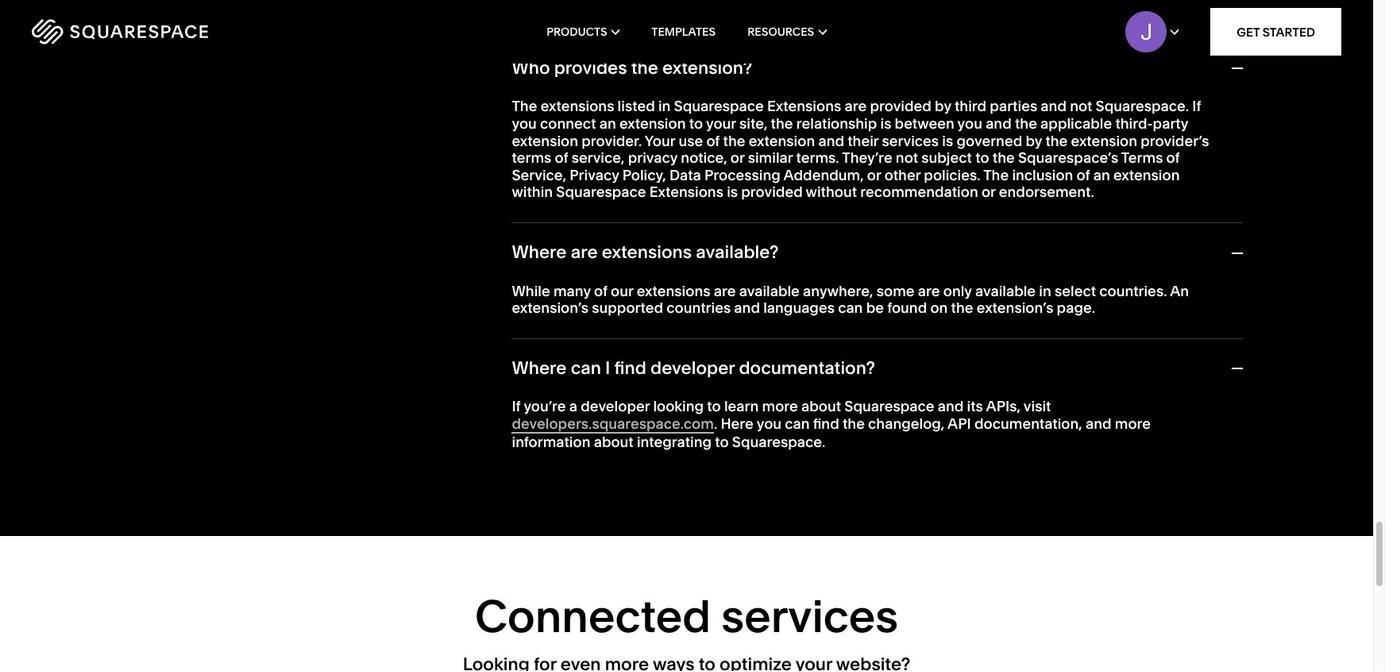 Task type: describe. For each thing, give the bounding box(es) containing it.
to inside . here you can find the changelog, api documentation, and more information about integrating to squarespace.
[[715, 433, 729, 451]]

resources button
[[748, 0, 827, 64]]

addendum,
[[784, 166, 864, 184]]

without
[[806, 183, 857, 201]]

other
[[885, 166, 921, 184]]

its
[[967, 397, 983, 416]]

found
[[887, 299, 927, 317]]

in inside while many of our extensions are available anywhere, some are only available in select countries. an extension's supported countries and languages can be found on the extension's page.
[[1039, 282, 1052, 300]]

the inside while many of our extensions are available anywhere, some are only available in select countries. an extension's supported countries and languages can be found on the extension's page.
[[951, 299, 974, 317]]

service,
[[512, 166, 566, 184]]

provider's
[[1141, 132, 1209, 150]]

select
[[1055, 282, 1096, 300]]

subject
[[922, 149, 972, 167]]

who
[[512, 57, 550, 79]]

party
[[1153, 114, 1188, 133]]

extensions inside while many of our extensions are available anywhere, some are only available in select countries. an extension's supported countries and languages can be found on the extension's page.
[[637, 282, 711, 300]]

1 extension's from the left
[[512, 299, 589, 317]]

policies.
[[924, 166, 981, 184]]

squarespace logo image
[[32, 19, 208, 44]]

available?
[[696, 242, 779, 263]]

0 horizontal spatial find
[[614, 357, 647, 379]]

parties
[[990, 97, 1038, 116]]

1 horizontal spatial not
[[1070, 97, 1093, 116]]

use
[[679, 132, 703, 150]]

your
[[706, 114, 736, 133]]

0 horizontal spatial the
[[512, 97, 537, 116]]

on
[[931, 299, 948, 317]]

your
[[645, 132, 675, 150]]

of right the terms
[[1167, 149, 1180, 167]]

api
[[948, 414, 971, 433]]

1 vertical spatial not
[[896, 149, 918, 167]]

the left applicable
[[1015, 114, 1037, 133]]

documentation?
[[739, 357, 875, 379]]

privacy
[[570, 166, 619, 184]]

notice,
[[681, 149, 727, 167]]

while
[[512, 282, 550, 300]]

they're
[[842, 149, 893, 167]]

developers.squarespace.com
[[512, 414, 714, 433]]

1 horizontal spatial by
[[1026, 132, 1042, 150]]

an
[[1170, 282, 1189, 300]]

and inside . here you can find the changelog, api documentation, and more information about integrating to squarespace.
[[1086, 414, 1112, 433]]

i
[[605, 357, 610, 379]]

. here you can find the changelog, api documentation, and more information about integrating to squarespace.
[[512, 414, 1151, 451]]

1 available from the left
[[739, 282, 800, 300]]

get started
[[1237, 24, 1315, 39]]

of right inclusion
[[1077, 166, 1090, 184]]

if you're a developer looking to learn more about squarespace and its apis, visit developers.squarespace.com
[[512, 397, 1051, 433]]

products button
[[547, 0, 620, 64]]

0 horizontal spatial provided
[[741, 183, 803, 201]]

countries.
[[1100, 282, 1167, 300]]

terms.
[[796, 149, 839, 167]]

the inside . here you can find the changelog, api documentation, and more information about integrating to squarespace.
[[843, 414, 865, 433]]

0 horizontal spatial an
[[599, 114, 616, 133]]

listed
[[618, 97, 655, 116]]

hide answer image
[[1230, 363, 1243, 374]]

services inside the extensions listed in squarespace extensions are provided by third parties and not squarespace. if you connect an extension to your site, the relationship is between you and the applicable third-party extension provider. your use of the extension and their services is governed by the extension provider's terms of service, privacy notice, or similar terms. they're not subject to the squarespace's terms of service, privacy policy, data processing addendum, or other policies. the inclusion of an extension within squarespace extensions is provided without recommendation or endorsement.
[[882, 132, 939, 150]]

terms
[[512, 149, 552, 167]]

governed
[[957, 132, 1023, 150]]

who provides the extension?
[[512, 57, 752, 79]]

apis,
[[986, 397, 1021, 416]]

2 horizontal spatial or
[[982, 183, 996, 201]]

extension left party
[[1071, 132, 1138, 150]]

squarespace logo link
[[32, 19, 294, 44]]

similar
[[748, 149, 793, 167]]

0 horizontal spatial you
[[512, 114, 537, 133]]

1 horizontal spatial squarespace
[[674, 97, 764, 116]]

terms
[[1121, 149, 1163, 167]]

only
[[943, 282, 972, 300]]

a
[[569, 397, 578, 416]]

to inside the if you're a developer looking to learn more about squarespace and its apis, visit developers.squarespace.com
[[707, 397, 721, 416]]

2 horizontal spatial you
[[958, 114, 983, 133]]

provides
[[554, 57, 627, 79]]

.
[[714, 414, 717, 433]]

languages
[[764, 299, 835, 317]]

squarespace inside the if you're a developer looking to learn more about squarespace and its apis, visit developers.squarespace.com
[[845, 397, 935, 416]]

between
[[895, 114, 955, 133]]

more inside the if you're a developer looking to learn more about squarespace and its apis, visit developers.squarespace.com
[[762, 397, 798, 416]]

started
[[1263, 24, 1315, 39]]

applicable
[[1041, 114, 1112, 133]]

site,
[[740, 114, 768, 133]]

you're
[[524, 397, 566, 416]]



Task type: locate. For each thing, give the bounding box(es) containing it.
0 horizontal spatial by
[[935, 97, 951, 116]]

the up 'listed'
[[631, 57, 658, 79]]

is down notice,
[[727, 183, 738, 201]]

if inside the if you're a developer looking to learn more about squarespace and its apis, visit developers.squarespace.com
[[512, 397, 521, 416]]

1 vertical spatial in
[[1039, 282, 1052, 300]]

the up inclusion
[[1046, 132, 1068, 150]]

0 horizontal spatial available
[[739, 282, 800, 300]]

to left 'your'
[[689, 114, 703, 133]]

0 horizontal spatial developer
[[581, 397, 650, 416]]

service,
[[572, 149, 625, 167]]

to left learn
[[707, 397, 721, 416]]

1 horizontal spatial extensions
[[767, 97, 841, 116]]

the right the on at the top right
[[951, 299, 974, 317]]

squarespace left api on the bottom right of the page
[[845, 397, 935, 416]]

squarespace. inside . here you can find the changelog, api documentation, and more information about integrating to squarespace.
[[732, 433, 826, 451]]

of inside while many of our extensions are available anywhere, some are only available in select countries. an extension's supported countries and languages can be found on the extension's page.
[[594, 282, 608, 300]]

0 vertical spatial services
[[882, 132, 939, 150]]

0 vertical spatial hide answer image
[[1230, 63, 1243, 74]]

can
[[838, 299, 863, 317], [571, 357, 601, 379], [785, 414, 810, 433]]

of
[[706, 132, 720, 150], [555, 149, 568, 167], [1167, 149, 1180, 167], [1077, 166, 1090, 184], [594, 282, 608, 300]]

if left you're
[[512, 397, 521, 416]]

1 horizontal spatial can
[[785, 414, 810, 433]]

extensions down where are extensions available?
[[637, 282, 711, 300]]

are down available?
[[714, 282, 736, 300]]

1 vertical spatial hide answer image
[[1230, 248, 1243, 259]]

1 vertical spatial extensions
[[650, 183, 724, 201]]

extension up privacy
[[620, 114, 686, 133]]

1 horizontal spatial available
[[975, 282, 1036, 300]]

documentation,
[[975, 414, 1083, 433]]

connected
[[475, 590, 711, 644]]

services
[[882, 132, 939, 150], [722, 590, 898, 644]]

the down the 'who'
[[512, 97, 537, 116]]

an left 'listed'
[[599, 114, 616, 133]]

by left third
[[935, 97, 951, 116]]

1 vertical spatial find
[[813, 414, 839, 433]]

templates link
[[652, 0, 716, 64]]

developer up the looking
[[651, 357, 735, 379]]

0 vertical spatial squarespace.
[[1096, 97, 1189, 116]]

is right their at top right
[[881, 114, 892, 133]]

2 vertical spatial squarespace
[[845, 397, 935, 416]]

supported
[[592, 299, 663, 317]]

extension's
[[512, 299, 589, 317], [977, 299, 1054, 317]]

squarespace. down the if you're a developer looking to learn more about squarespace and its apis, visit developers.squarespace.com
[[732, 433, 826, 451]]

of right terms
[[555, 149, 568, 167]]

0 horizontal spatial squarespace.
[[732, 433, 826, 451]]

0 vertical spatial extensions
[[767, 97, 841, 116]]

connected services
[[475, 590, 898, 644]]

the up processing
[[723, 132, 745, 150]]

can left the i
[[571, 357, 601, 379]]

about inside the if you're a developer looking to learn more about squarespace and its apis, visit developers.squarespace.com
[[802, 397, 841, 416]]

visit
[[1024, 397, 1051, 416]]

1 vertical spatial an
[[1094, 166, 1110, 184]]

are left 'only'
[[918, 282, 940, 300]]

you inside . here you can find the changelog, api documentation, and more information about integrating to squarespace.
[[757, 414, 782, 433]]

where for where can i find developer documentation?
[[512, 357, 567, 379]]

find down documentation?
[[813, 414, 839, 433]]

2 available from the left
[[975, 282, 1036, 300]]

be
[[866, 299, 884, 317]]

our
[[611, 282, 634, 300]]

not up recommendation
[[896, 149, 918, 167]]

0 vertical spatial by
[[935, 97, 951, 116]]

are
[[845, 97, 867, 116], [571, 242, 598, 263], [714, 282, 736, 300], [918, 282, 940, 300]]

0 horizontal spatial extension's
[[512, 299, 589, 317]]

squarespace.
[[1096, 97, 1189, 116], [732, 433, 826, 451]]

their
[[848, 132, 879, 150]]

0 vertical spatial the
[[512, 97, 537, 116]]

the down parties
[[993, 149, 1015, 167]]

in inside the extensions listed in squarespace extensions are provided by third parties and not squarespace. if you connect an extension to your site, the relationship is between you and the applicable third-party extension provider. your use of the extension and their services is governed by the extension provider's terms of service, privacy notice, or similar terms. they're not subject to the squarespace's terms of service, privacy policy, data processing addendum, or other policies. the inclusion of an extension within squarespace extensions is provided without recommendation or endorsement.
[[658, 97, 671, 116]]

where up you're
[[512, 357, 567, 379]]

can inside while many of our extensions are available anywhere, some are only available in select countries. an extension's supported countries and languages can be found on the extension's page.
[[838, 299, 863, 317]]

or right policies.
[[982, 183, 996, 201]]

1 vertical spatial provided
[[741, 183, 803, 201]]

are up their at top right
[[845, 97, 867, 116]]

1 horizontal spatial if
[[1193, 97, 1201, 116]]

0 vertical spatial in
[[658, 97, 671, 116]]

2 horizontal spatial squarespace
[[845, 397, 935, 416]]

here
[[721, 414, 754, 433]]

0 vertical spatial squarespace
[[674, 97, 764, 116]]

get
[[1237, 24, 1260, 39]]

provided up their at top right
[[870, 97, 932, 116]]

by
[[935, 97, 951, 116], [1026, 132, 1042, 150]]

if right party
[[1193, 97, 1201, 116]]

1 horizontal spatial or
[[867, 166, 881, 184]]

0 horizontal spatial is
[[727, 183, 738, 201]]

in right 'listed'
[[658, 97, 671, 116]]

to down .
[[715, 433, 729, 451]]

0 horizontal spatial extensions
[[650, 183, 724, 201]]

an
[[599, 114, 616, 133], [1094, 166, 1110, 184]]

connect
[[540, 114, 596, 133]]

find right the i
[[614, 357, 647, 379]]

can inside . here you can find the changelog, api documentation, and more information about integrating to squarespace.
[[785, 414, 810, 433]]

developers.squarespace.com link
[[512, 414, 714, 434]]

provided down similar
[[741, 183, 803, 201]]

1 vertical spatial squarespace
[[556, 183, 646, 201]]

not
[[1070, 97, 1093, 116], [896, 149, 918, 167]]

0 vertical spatial extensions
[[541, 97, 614, 116]]

about down documentation?
[[802, 397, 841, 416]]

0 vertical spatial if
[[1193, 97, 1201, 116]]

the left changelog,
[[843, 414, 865, 433]]

0 horizontal spatial in
[[658, 97, 671, 116]]

some
[[877, 282, 915, 300]]

extensions down notice,
[[650, 183, 724, 201]]

where can i find developer documentation?
[[512, 357, 875, 379]]

2 vertical spatial extensions
[[637, 282, 711, 300]]

1 horizontal spatial is
[[881, 114, 892, 133]]

you up terms
[[512, 114, 537, 133]]

2 where from the top
[[512, 357, 567, 379]]

extension
[[620, 114, 686, 133], [512, 132, 578, 150], [749, 132, 815, 150], [1071, 132, 1138, 150], [1114, 166, 1180, 184]]

1 horizontal spatial about
[[802, 397, 841, 416]]

0 horizontal spatial more
[[762, 397, 798, 416]]

1 hide answer image from the top
[[1230, 63, 1243, 74]]

and inside while many of our extensions are available anywhere, some are only available in select countries. an extension's supported countries and languages can be found on the extension's page.
[[734, 299, 760, 317]]

2 extension's from the left
[[977, 299, 1054, 317]]

2 horizontal spatial is
[[942, 132, 953, 150]]

get started link
[[1211, 8, 1342, 56]]

0 horizontal spatial about
[[594, 433, 634, 451]]

while many of our extensions are available anywhere, some are only available in select countries. an extension's supported countries and languages can be found on the extension's page.
[[512, 282, 1189, 317]]

is
[[881, 114, 892, 133], [942, 132, 953, 150], [727, 183, 738, 201]]

extension's left our
[[512, 299, 589, 317]]

you up subject
[[958, 114, 983, 133]]

0 horizontal spatial not
[[896, 149, 918, 167]]

0 vertical spatial where
[[512, 242, 567, 263]]

of left our
[[594, 282, 608, 300]]

processing
[[705, 166, 781, 184]]

1 vertical spatial if
[[512, 397, 521, 416]]

endorsement.
[[999, 183, 1094, 201]]

policy,
[[623, 166, 666, 184]]

0 vertical spatial provided
[[870, 97, 932, 116]]

1 horizontal spatial you
[[757, 414, 782, 433]]

an left the terms
[[1094, 166, 1110, 184]]

to right subject
[[976, 149, 989, 167]]

1 vertical spatial by
[[1026, 132, 1042, 150]]

1 vertical spatial where
[[512, 357, 567, 379]]

if inside the extensions listed in squarespace extensions are provided by third parties and not squarespace. if you connect an extension to your site, the relationship is between you and the applicable third-party extension provider. your use of the extension and their services is governed by the extension provider's terms of service, privacy notice, or similar terms. they're not subject to the squarespace's terms of service, privacy policy, data processing addendum, or other policies. the inclusion of an extension within squarespace extensions is provided without recommendation or endorsement.
[[1193, 97, 1201, 116]]

can down documentation?
[[785, 414, 810, 433]]

1 horizontal spatial more
[[1115, 414, 1151, 433]]

find inside . here you can find the changelog, api documentation, and more information about integrating to squarespace.
[[813, 414, 839, 433]]

0 vertical spatial can
[[838, 299, 863, 317]]

extension down provider's
[[1114, 166, 1180, 184]]

extension's right 'only'
[[977, 299, 1054, 317]]

products
[[547, 25, 607, 39]]

are inside the extensions listed in squarespace extensions are provided by third parties and not squarespace. if you connect an extension to your site, the relationship is between you and the applicable third-party extension provider. your use of the extension and their services is governed by the extension provider's terms of service, privacy notice, or similar terms. they're not subject to the squarespace's terms of service, privacy policy, data processing addendum, or other policies. the inclusion of an extension within squarespace extensions is provided without recommendation or endorsement.
[[845, 97, 867, 116]]

extension up processing
[[749, 132, 815, 150]]

1 horizontal spatial the
[[984, 166, 1009, 184]]

resources
[[748, 25, 814, 39]]

1 horizontal spatial developer
[[651, 357, 735, 379]]

more
[[762, 397, 798, 416], [1115, 414, 1151, 433]]

about down developers.squarespace.com
[[594, 433, 634, 451]]

third
[[955, 97, 987, 116]]

data
[[670, 166, 701, 184]]

1 horizontal spatial an
[[1094, 166, 1110, 184]]

not up squarespace's
[[1070, 97, 1093, 116]]

1 vertical spatial extensions
[[602, 242, 692, 263]]

to
[[689, 114, 703, 133], [976, 149, 989, 167], [707, 397, 721, 416], [715, 433, 729, 451]]

1 vertical spatial the
[[984, 166, 1009, 184]]

squarespace
[[674, 97, 764, 116], [556, 183, 646, 201], [845, 397, 935, 416]]

by up inclusion
[[1026, 132, 1042, 150]]

0 horizontal spatial if
[[512, 397, 521, 416]]

or left similar
[[731, 149, 745, 167]]

0 horizontal spatial squarespace
[[556, 183, 646, 201]]

can left be
[[838, 299, 863, 317]]

looking
[[653, 397, 704, 416]]

0 vertical spatial developer
[[651, 357, 735, 379]]

about
[[802, 397, 841, 416], [594, 433, 634, 451]]

squarespace. up provider's
[[1096, 97, 1189, 116]]

1 horizontal spatial in
[[1039, 282, 1052, 300]]

information
[[512, 433, 591, 451]]

privacy
[[628, 149, 678, 167]]

1 horizontal spatial find
[[813, 414, 839, 433]]

in
[[658, 97, 671, 116], [1039, 282, 1052, 300]]

extensions inside the extensions listed in squarespace extensions are provided by third parties and not squarespace. if you connect an extension to your site, the relationship is between you and the applicable third-party extension provider. your use of the extension and their services is governed by the extension provider's terms of service, privacy notice, or similar terms. they're not subject to the squarespace's terms of service, privacy policy, data processing addendum, or other policies. the inclusion of an extension within squarespace extensions is provided without recommendation or endorsement.
[[541, 97, 614, 116]]

and inside the if you're a developer looking to learn more about squarespace and its apis, visit developers.squarespace.com
[[938, 397, 964, 416]]

hide answer image
[[1230, 63, 1243, 74], [1230, 248, 1243, 259]]

extensions up our
[[602, 242, 692, 263]]

find
[[614, 357, 647, 379], [813, 414, 839, 433]]

recommendation
[[860, 183, 978, 201]]

changelog,
[[868, 414, 945, 433]]

1 horizontal spatial provided
[[870, 97, 932, 116]]

many
[[554, 282, 591, 300]]

learn
[[724, 397, 759, 416]]

the down the governed
[[984, 166, 1009, 184]]

2 hide answer image from the top
[[1230, 248, 1243, 259]]

of right use
[[706, 132, 720, 150]]

available down available?
[[739, 282, 800, 300]]

developer inside the if you're a developer looking to learn more about squarespace and its apis, visit developers.squarespace.com
[[581, 397, 650, 416]]

0 vertical spatial about
[[802, 397, 841, 416]]

developer down the i
[[581, 397, 650, 416]]

the extensions listed in squarespace extensions are provided by third parties and not squarespace. if you connect an extension to your site, the relationship is between you and the applicable third-party extension provider. your use of the extension and their services is governed by the extension provider's terms of service, privacy notice, or similar terms. they're not subject to the squarespace's terms of service, privacy policy, data processing addendum, or other policies. the inclusion of an extension within squarespace extensions is provided without recommendation or endorsement.
[[512, 97, 1209, 201]]

1 horizontal spatial extension's
[[977, 299, 1054, 317]]

squarespace down service,
[[556, 183, 646, 201]]

0 vertical spatial find
[[614, 357, 647, 379]]

squarespace. inside the extensions listed in squarespace extensions are provided by third parties and not squarespace. if you connect an extension to your site, the relationship is between you and the applicable third-party extension provider. your use of the extension and their services is governed by the extension provider's terms of service, privacy notice, or similar terms. they're not subject to the squarespace's terms of service, privacy policy, data processing addendum, or other policies. the inclusion of an extension within squarespace extensions is provided without recommendation or endorsement.
[[1096, 97, 1189, 116]]

about inside . here you can find the changelog, api documentation, and more information about integrating to squarespace.
[[594, 433, 634, 451]]

countries
[[667, 299, 731, 317]]

templates
[[652, 25, 716, 39]]

1 vertical spatial can
[[571, 357, 601, 379]]

where for where are extensions available?
[[512, 242, 567, 263]]

or left other
[[867, 166, 881, 184]]

inclusion
[[1012, 166, 1073, 184]]

0 horizontal spatial or
[[731, 149, 745, 167]]

1 vertical spatial developer
[[581, 397, 650, 416]]

relationship
[[797, 114, 877, 133]]

where up while
[[512, 242, 567, 263]]

hide answer image for available?
[[1230, 248, 1243, 259]]

are up many
[[571, 242, 598, 263]]

2 horizontal spatial can
[[838, 299, 863, 317]]

you right here
[[757, 414, 782, 433]]

available right 'only'
[[975, 282, 1036, 300]]

anywhere,
[[803, 282, 873, 300]]

the right the site,
[[771, 114, 793, 133]]

if
[[1193, 97, 1201, 116], [512, 397, 521, 416]]

third-
[[1116, 114, 1153, 133]]

extensions up terms.
[[767, 97, 841, 116]]

2 vertical spatial can
[[785, 414, 810, 433]]

hide answer image for extension?
[[1230, 63, 1243, 74]]

1 vertical spatial services
[[722, 590, 898, 644]]

extension?
[[662, 57, 752, 79]]

1 where from the top
[[512, 242, 567, 263]]

developer
[[651, 357, 735, 379], [581, 397, 650, 416]]

in left select
[[1039, 282, 1052, 300]]

1 horizontal spatial squarespace.
[[1096, 97, 1189, 116]]

page.
[[1057, 299, 1095, 317]]

extensions down provides
[[541, 97, 614, 116]]

extension up service,
[[512, 132, 578, 150]]

0 horizontal spatial can
[[571, 357, 601, 379]]

integrating
[[637, 433, 712, 451]]

extensions
[[541, 97, 614, 116], [602, 242, 692, 263], [637, 282, 711, 300]]

where are extensions available?
[[512, 242, 779, 263]]

0 vertical spatial an
[[599, 114, 616, 133]]

1 vertical spatial squarespace.
[[732, 433, 826, 451]]

1 vertical spatial about
[[594, 433, 634, 451]]

squarespace down the extension? on the top of the page
[[674, 97, 764, 116]]

provider.
[[582, 132, 642, 150]]

0 vertical spatial not
[[1070, 97, 1093, 116]]

is up policies.
[[942, 132, 953, 150]]

more inside . here you can find the changelog, api documentation, and more information about integrating to squarespace.
[[1115, 414, 1151, 433]]

squarespace's
[[1018, 149, 1119, 167]]

within
[[512, 183, 553, 201]]



Task type: vqa. For each thing, say whether or not it's contained in the screenshot.
The Just
no



